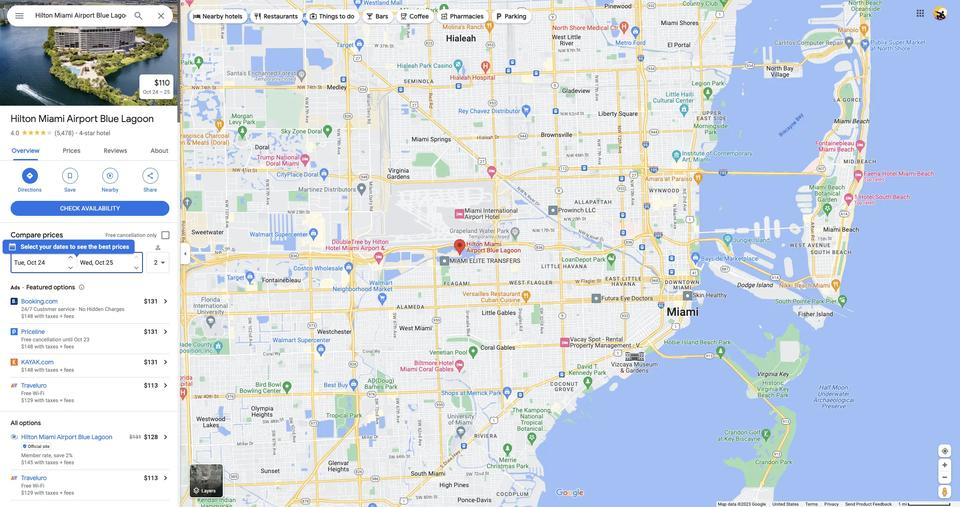 Task type: describe. For each thing, give the bounding box(es) containing it.
member
[[21, 453, 41, 459]]

site
[[43, 445, 50, 449]]

24
[[38, 259, 45, 267]]

3 + from the top
[[60, 368, 63, 374]]

compare
[[11, 231, 41, 240]]

6 fees from the top
[[64, 491, 74, 497]]

until
[[63, 337, 73, 343]]

ads
[[11, 285, 20, 291]]

free down $145
[[21, 484, 31, 490]]

taxes inside free cancellation until oct 23 $148 with taxes + fees
[[46, 344, 58, 350]]

0 vertical spatial miami
[[38, 113, 65, 125]]

options for all options
[[19, 420, 41, 428]]

oct inside free cancellation until oct 23 $148 with taxes + fees
[[74, 337, 82, 343]]

member rate, save 2% $145 with taxes + fees
[[21, 453, 74, 466]]

8,718 photos
[[23, 87, 63, 96]]

about
[[151, 147, 168, 155]]

check in / check out group
[[11, 244, 143, 274]]

pharmacies
[[450, 12, 484, 20]]

oct for tue,
[[27, 259, 36, 267]]

1 vertical spatial prices
[[112, 244, 129, 251]]

dates
[[53, 244, 68, 251]]

hidden
[[87, 307, 104, 313]]

hilton miami airport blue lagoon main content
[[0, 0, 180, 508]]

free up best
[[106, 233, 116, 239]]

4.0
[[11, 130, 19, 137]]

reviews button
[[97, 139, 134, 161]]

24/7
[[21, 307, 32, 313]]

1 check from the left
[[11, 245, 25, 251]]

2 button
[[147, 252, 169, 274]]

google account: ben nelson  
(ben.nelson1980@gmail.com) image
[[933, 6, 947, 20]]

1 vertical spatial hilton miami airport blue lagoon
[[21, 434, 112, 442]]

about button
[[144, 139, 175, 161]]

none field inside hilton miami airport blue lagoon 'field'
[[35, 10, 126, 21]]

cancellation for until
[[33, 337, 61, 343]]

+ inside 24/7 customer service · no hidden charges $148 with taxes + fees
[[60, 314, 63, 320]]

prices button
[[56, 139, 88, 161]]

5,478 reviews element
[[54, 130, 74, 137]]

options for featured options
[[53, 284, 75, 292]]

reviews
[[104, 147, 127, 155]]

25
[[106, 259, 113, 267]]


[[106, 171, 114, 181]]

fees inside free cancellation until oct 23 $148 with taxes + fees
[[64, 344, 74, 350]]

directions
[[18, 187, 42, 193]]

1 traveluro from the top
[[21, 382, 47, 390]]

with inside 24/7 customer service · no hidden charges $148 with taxes + fees
[[34, 314, 44, 320]]

booking.com
[[21, 298, 58, 306]]

2 wi- from the top
[[33, 484, 40, 490]]

$110
[[154, 78, 170, 88]]

prices inside "hilton miami airport blue lagoon" main content
[[43, 231, 63, 240]]

restaurants
[[264, 12, 298, 20]]

2 $113 from the top
[[144, 475, 158, 482]]

more information about these ads image
[[79, 285, 85, 291]]

bars button
[[362, 6, 394, 27]]

· inside 24/7 customer service · no hidden charges $148 with taxes + fees
[[76, 307, 77, 313]]

privacy
[[825, 503, 839, 507]]

4 + from the top
[[60, 398, 63, 404]]

prices
[[63, 147, 80, 155]]

(5,478)
[[54, 130, 74, 137]]

tab list inside google maps 'element'
[[0, 139, 180, 161]]

official
[[28, 445, 41, 449]]

united states
[[773, 503, 799, 507]]

$131 inside $131 $128
[[129, 435, 141, 441]]

$131 $128
[[129, 434, 158, 441]]

$131 for kayak.com
[[144, 359, 158, 366]]

23
[[83, 337, 89, 343]]

0 vertical spatial hilton
[[11, 113, 36, 125]]

nearby for nearby
[[102, 187, 118, 193]]

1 wi- from the top
[[33, 391, 40, 397]]

check in / check out
[[11, 245, 59, 251]]

0 vertical spatial hilton miami airport blue lagoon
[[11, 113, 154, 125]]

$148 inside free cancellation until oct 23 $148 with taxes + fees
[[21, 344, 33, 350]]

0 horizontal spatial lagoon
[[92, 434, 112, 442]]

set check in one day earlier image
[[66, 254, 74, 262]]

$131 for booking.com
[[144, 298, 158, 305]]

share
[[144, 187, 157, 193]]

check
[[60, 205, 80, 212]]

coffee button
[[396, 6, 434, 27]]

map data ©2023 google
[[718, 503, 766, 507]]

customer
[[34, 307, 57, 313]]


[[146, 171, 154, 181]]

show street view coverage image
[[939, 486, 951, 499]]

+ inside member rate, save 2% $145 with taxes + fees
[[60, 460, 63, 466]]


[[26, 171, 34, 181]]

3 $148 from the top
[[21, 368, 33, 374]]

best
[[99, 244, 111, 251]]

 button
[[7, 5, 32, 28]]

1 $113 from the top
[[144, 383, 158, 390]]

0 vertical spatial ·
[[76, 130, 77, 137]]

set check in one day later image
[[66, 264, 74, 272]]

parking button
[[492, 6, 532, 27]]

out
[[51, 245, 59, 251]]

4 fees from the top
[[64, 398, 74, 404]]

restaurants button
[[250, 6, 303, 27]]

/
[[32, 245, 34, 251]]

2 free wi-fi $129 with taxes + fees from the top
[[21, 484, 74, 497]]

check availability link
[[11, 198, 169, 219]]


[[66, 171, 74, 181]]

2 $129 from the top
[[21, 491, 33, 497]]

free cancellation until oct 23 $148 with taxes + fees
[[21, 337, 89, 350]]

see
[[77, 244, 87, 251]]

free inside free cancellation until oct 23 $148 with taxes + fees
[[21, 337, 31, 343]]

terms
[[806, 503, 818, 507]]

1 vertical spatial hilton
[[21, 434, 37, 442]]

$148 inside 24/7 customer service · no hidden charges $148 with taxes + fees
[[21, 314, 33, 320]]

1 free wi-fi $129 with taxes + fees from the top
[[21, 391, 74, 404]]

compare prices
[[11, 231, 63, 240]]

only
[[147, 233, 157, 239]]

overview button
[[5, 139, 47, 161]]

8,718 photos button
[[7, 84, 67, 99]]

kayak.com
[[21, 359, 54, 367]]

states
[[786, 503, 799, 507]]

pharmacies button
[[437, 6, 489, 27]]

+ inside free cancellation until oct 23 $148 with taxes + fees
[[60, 344, 63, 350]]

4 taxes from the top
[[46, 398, 58, 404]]

check availability
[[60, 205, 120, 212]]

1 vertical spatial to
[[70, 244, 75, 251]]

save
[[54, 453, 64, 459]]

6 taxes from the top
[[46, 491, 58, 497]]

bars
[[376, 12, 388, 20]]

things
[[319, 12, 338, 20]]

select
[[21, 244, 38, 251]]

free cancellation only
[[106, 233, 157, 239]]

$131 for priceline
[[144, 329, 158, 336]]

1 mi
[[899, 503, 907, 507]]

wed, oct 25
[[80, 259, 113, 267]]



Task type: vqa. For each thing, say whether or not it's contained in the screenshot.
search box
no



Task type: locate. For each thing, give the bounding box(es) containing it.
taxes inside member rate, save 2% $145 with taxes + fees
[[46, 460, 58, 466]]

$148 down '24/7'
[[21, 314, 33, 320]]

with up all options
[[34, 398, 44, 404]]

+ down save
[[60, 460, 63, 466]]

taxes down $148 with taxes + fees
[[46, 398, 58, 404]]

1 mi button
[[899, 503, 951, 507]]

hotel
[[97, 130, 110, 137]]

$148
[[21, 314, 33, 320], [21, 344, 33, 350], [21, 368, 33, 374]]

hilton up official
[[21, 434, 37, 442]]


[[14, 10, 25, 22]]

2 fees from the top
[[64, 344, 74, 350]]

· left no
[[76, 307, 77, 313]]

nearby for nearby hotels
[[203, 12, 224, 20]]

+ down $148 with taxes + fees
[[60, 398, 63, 404]]

miami up (5,478)
[[38, 113, 65, 125]]

1 $148 from the top
[[21, 314, 33, 320]]

save
[[64, 187, 76, 193]]

· left 4-
[[76, 130, 77, 137]]

1 vertical spatial blue
[[78, 434, 90, 442]]

coffee
[[409, 12, 429, 20]]

to left see
[[70, 244, 75, 251]]

footer inside google maps 'element'
[[718, 502, 899, 508]]

4 with from the top
[[34, 398, 44, 404]]

fees inside 24/7 customer service · no hidden charges $148 with taxes + fees
[[64, 314, 74, 320]]

fi down $148 with taxes + fees
[[40, 391, 44, 397]]

free up all options
[[21, 391, 31, 397]]

+ down member rate, save 2% $145 with taxes + fees
[[60, 491, 63, 497]]

priceline
[[21, 328, 45, 336]]

footer containing map data ©2023 google
[[718, 502, 899, 508]]

send product feedback
[[845, 503, 892, 507]]

availability
[[81, 205, 120, 212]]

do
[[347, 12, 354, 20]]

nearby left hotels
[[203, 12, 224, 20]]

with down rate,
[[34, 460, 44, 466]]

prices down free cancellation only in the top of the page
[[112, 244, 129, 251]]

6 + from the top
[[60, 491, 63, 497]]

united states button
[[773, 502, 799, 508]]

cancellation down 'priceline'
[[33, 337, 61, 343]]

1 horizontal spatial to
[[339, 12, 346, 20]]

2 fi from the top
[[40, 484, 44, 490]]

hilton miami airport blue lagoon up 4-
[[11, 113, 154, 125]]

1 vertical spatial $113
[[144, 475, 158, 482]]

0 vertical spatial blue
[[100, 113, 119, 125]]

wi-
[[33, 391, 40, 397], [33, 484, 40, 490]]

taxes
[[46, 314, 58, 320], [46, 344, 58, 350], [46, 368, 58, 374], [46, 398, 58, 404], [46, 460, 58, 466], [46, 491, 58, 497]]

your
[[39, 244, 51, 251]]

Hilton Miami Airport Blue Lagoon field
[[7, 5, 173, 26]]

1 fees from the top
[[64, 314, 74, 320]]

1 vertical spatial traveluro
[[21, 475, 47, 483]]

·
[[76, 130, 77, 137], [76, 307, 77, 313]]

options
[[53, 284, 75, 292], [19, 420, 41, 428]]

cancellation for only
[[117, 233, 146, 239]]

free wi-fi $129 with taxes + fees down $148 with taxes + fees
[[21, 391, 74, 404]]

taxes up kayak.com
[[46, 344, 58, 350]]

with inside free cancellation until oct 23 $148 with taxes + fees
[[34, 344, 44, 350]]

oct left 25
[[95, 259, 105, 267]]

map
[[718, 503, 727, 507]]

featured
[[26, 284, 52, 292]]

things to do
[[319, 12, 354, 20]]

2%
[[66, 453, 73, 459]]

set check out one day later image
[[132, 264, 140, 272]]

3 taxes from the top
[[46, 368, 58, 374]]

1 horizontal spatial prices
[[112, 244, 129, 251]]

$145
[[21, 460, 33, 466]]

cancellation left only
[[117, 233, 146, 239]]

1 horizontal spatial options
[[53, 284, 75, 292]]

0 horizontal spatial to
[[70, 244, 75, 251]]

1 + from the top
[[60, 314, 63, 320]]

0 vertical spatial cancellation
[[117, 233, 146, 239]]

$129 up all options
[[21, 398, 33, 404]]

oct left the 24 on the left
[[27, 259, 36, 267]]

the
[[88, 244, 97, 251]]

fi down member rate, save 2% $145 with taxes + fees
[[40, 484, 44, 490]]

all
[[11, 420, 18, 428]]

1 vertical spatial options
[[19, 420, 41, 428]]

set check out one day earlier image
[[132, 254, 140, 262]]

feedback
[[873, 503, 892, 507]]

nearby hotels
[[203, 12, 242, 20]]

zoom out image
[[942, 475, 948, 481]]

$128
[[144, 434, 158, 441]]

taxes inside 24/7 customer service · no hidden charges $148 with taxes + fees
[[46, 314, 58, 320]]

nearby down the  on the left
[[102, 187, 118, 193]]

wi- down $148 with taxes + fees
[[33, 391, 40, 397]]

photos
[[41, 87, 63, 96]]

footer
[[718, 502, 899, 508]]

united
[[773, 503, 785, 507]]

charges
[[105, 307, 124, 313]]

0 vertical spatial options
[[53, 284, 75, 292]]

1 $129 from the top
[[21, 398, 33, 404]]

0 vertical spatial $113
[[144, 383, 158, 390]]

1 horizontal spatial nearby
[[203, 12, 224, 20]]

1 vertical spatial ·
[[76, 307, 77, 313]]

miami up site
[[39, 434, 56, 442]]

tuesday, october 24 to wednesday, october 25 group
[[11, 252, 143, 274]]

0 horizontal spatial check
[[11, 245, 25, 251]]

2 traveluro from the top
[[21, 475, 47, 483]]

hilton miami airport blue lagoon up 2%
[[21, 434, 112, 442]]

send product feedback button
[[845, 502, 892, 508]]

5 fees from the top
[[64, 460, 74, 466]]

oct inside $110 oct 24 – 25
[[143, 89, 151, 95]]

$148 down kayak.com
[[21, 368, 33, 374]]

featured options
[[26, 284, 75, 292]]

oct left 24 – 25 on the left top of the page
[[143, 89, 151, 95]]

to left do
[[339, 12, 346, 20]]

+ down until
[[60, 344, 63, 350]]

airport up 4-
[[67, 113, 98, 125]]

traveluro down $148 with taxes + fees
[[21, 382, 47, 390]]

all options
[[11, 420, 41, 428]]

miami
[[38, 113, 65, 125], [39, 434, 56, 442]]

3 fees from the top
[[64, 368, 74, 374]]

tab list
[[0, 139, 180, 161]]

nearby inside button
[[203, 12, 224, 20]]

hilton miami airport blue lagoon
[[11, 113, 154, 125], [21, 434, 112, 442]]

hilton
[[11, 113, 36, 125], [21, 434, 37, 442]]

taxes down rate,
[[46, 460, 58, 466]]

+ down service
[[60, 314, 63, 320]]

data
[[728, 503, 737, 507]]

$129
[[21, 398, 33, 404], [21, 491, 33, 497]]

1 vertical spatial airport
[[57, 434, 77, 442]]

options right all
[[19, 420, 41, 428]]

product
[[856, 503, 872, 507]]

nearby hotels button
[[189, 6, 248, 27]]

1 vertical spatial wi-
[[33, 484, 40, 490]]

8,718
[[23, 87, 40, 96]]

actions for hilton miami airport blue lagoon region
[[0, 161, 180, 198]]

1
[[899, 503, 901, 507]]

5 taxes from the top
[[46, 460, 58, 466]]

0 vertical spatial airport
[[67, 113, 98, 125]]

$148 with taxes + fees
[[21, 368, 74, 374]]

lagoon down 24 – 25 on the left top of the page
[[121, 113, 154, 125]]

2 vertical spatial $148
[[21, 368, 33, 374]]

3 with from the top
[[34, 368, 44, 374]]

oct for wed,
[[95, 259, 105, 267]]

hilton up the 4.0
[[11, 113, 36, 125]]

oct for $110
[[143, 89, 151, 95]]

star
[[84, 130, 95, 137]]

1 vertical spatial free wi-fi $129 with taxes + fees
[[21, 484, 74, 497]]

check left the in
[[11, 245, 25, 251]]

0 vertical spatial traveluro
[[21, 382, 47, 390]]

$148 down 'priceline'
[[21, 344, 33, 350]]

0 vertical spatial prices
[[43, 231, 63, 240]]

wed,
[[80, 259, 93, 267]]

tab list containing overview
[[0, 139, 180, 161]]

privacy button
[[825, 502, 839, 508]]

0 vertical spatial nearby
[[203, 12, 224, 20]]

free wi-fi $129 with taxes + fees down member rate, save 2% $145 with taxes + fees
[[21, 484, 74, 497]]

5 with from the top
[[34, 460, 44, 466]]

prices up out
[[43, 231, 63, 240]]

1 vertical spatial cancellation
[[33, 337, 61, 343]]

collapse side panel image
[[180, 249, 190, 259]]

airport
[[67, 113, 98, 125], [57, 434, 77, 442]]

5 + from the top
[[60, 460, 63, 466]]

nearby inside actions for hilton miami airport blue lagoon 'region'
[[102, 187, 118, 193]]

cancellation inside free cancellation until oct 23 $148 with taxes + fees
[[33, 337, 61, 343]]

with down member rate, save 2% $145 with taxes + fees
[[34, 491, 44, 497]]

1 vertical spatial fi
[[40, 484, 44, 490]]

with down kayak.com
[[34, 368, 44, 374]]

mi
[[902, 503, 907, 507]]

wi- down $145
[[33, 484, 40, 490]]

+ down free cancellation until oct 23 $148 with taxes + fees
[[60, 368, 63, 374]]

rate,
[[42, 453, 52, 459]]

check
[[11, 245, 25, 251], [36, 245, 50, 251]]

24/7 customer service · no hidden charges $148 with taxes + fees
[[21, 307, 124, 320]]

1 vertical spatial miami
[[39, 434, 56, 442]]

1 with from the top
[[34, 314, 44, 320]]

traveluro down $145
[[21, 475, 47, 483]]

airport up 2%
[[57, 434, 77, 442]]

fees inside member rate, save 2% $145 with taxes + fees
[[64, 460, 74, 466]]

0 vertical spatial lagoon
[[121, 113, 154, 125]]

cancellation
[[117, 233, 146, 239], [33, 337, 61, 343]]

1 fi from the top
[[40, 391, 44, 397]]

check right /
[[36, 245, 50, 251]]

©2023
[[738, 503, 751, 507]]

0 vertical spatial $148
[[21, 314, 33, 320]]

2 taxes from the top
[[46, 344, 58, 350]]

tue,
[[14, 259, 25, 267]]

options left more information about these ads icon
[[53, 284, 75, 292]]

to inside button
[[339, 12, 346, 20]]

layers
[[202, 489, 216, 495]]

service
[[58, 307, 75, 313]]

6 with from the top
[[34, 491, 44, 497]]

$110 oct 24 – 25
[[143, 78, 170, 95]]

0 vertical spatial wi-
[[33, 391, 40, 397]]

with inside member rate, save 2% $145 with taxes + fees
[[34, 460, 44, 466]]

4-
[[79, 130, 84, 137]]

with down customer
[[34, 314, 44, 320]]

0 horizontal spatial cancellation
[[33, 337, 61, 343]]

2 $148 from the top
[[21, 344, 33, 350]]

0 horizontal spatial options
[[19, 420, 41, 428]]

select your dates to see the best prices
[[21, 244, 129, 251]]

1 vertical spatial $129
[[21, 491, 33, 497]]

$129 down $145
[[21, 491, 33, 497]]

2 check from the left
[[36, 245, 50, 251]]

free down 'priceline'
[[21, 337, 31, 343]]

$113
[[144, 383, 158, 390], [144, 475, 158, 482]]

taxes down member rate, save 2% $145 with taxes + fees
[[46, 491, 58, 497]]

1 vertical spatial $148
[[21, 344, 33, 350]]

1 taxes from the top
[[46, 314, 58, 320]]

guests group
[[147, 244, 169, 274]]

1 vertical spatial nearby
[[102, 187, 118, 193]]

0 vertical spatial fi
[[40, 391, 44, 397]]

google maps element
[[0, 0, 960, 508]]

oct left 23
[[74, 337, 82, 343]]

send
[[845, 503, 855, 507]]

0 vertical spatial free wi-fi $129 with taxes + fees
[[21, 391, 74, 404]]

1 horizontal spatial blue
[[100, 113, 119, 125]]

0 horizontal spatial blue
[[78, 434, 90, 442]]

1 vertical spatial lagoon
[[92, 434, 112, 442]]

overview
[[12, 147, 40, 155]]

0 horizontal spatial prices
[[43, 231, 63, 240]]

free
[[106, 233, 116, 239], [21, 337, 31, 343], [21, 391, 31, 397], [21, 484, 31, 490]]

1 horizontal spatial lagoon
[[121, 113, 154, 125]]

taxes down kayak.com
[[46, 368, 58, 374]]

lagoon
[[121, 113, 154, 125], [92, 434, 112, 442]]

google
[[752, 503, 766, 507]]

1 horizontal spatial check
[[36, 245, 50, 251]]

photo of hilton miami airport blue lagoon image
[[0, 0, 180, 113]]

1 horizontal spatial cancellation
[[117, 233, 146, 239]]

2 + from the top
[[60, 344, 63, 350]]

2 with from the top
[[34, 344, 44, 350]]

show your location image
[[941, 448, 949, 456]]

lagoon left $131 $128 on the bottom left of the page
[[92, 434, 112, 442]]

 search field
[[7, 5, 173, 28]]

0 vertical spatial $129
[[21, 398, 33, 404]]

· 4-star hotel
[[76, 130, 110, 137]]

4.0 stars image
[[19, 130, 54, 135]]

0 vertical spatial to
[[339, 12, 346, 20]]

0 horizontal spatial nearby
[[102, 187, 118, 193]]

with up kayak.com
[[34, 344, 44, 350]]

no
[[79, 307, 86, 313]]

None field
[[35, 10, 126, 21]]

taxes down customer
[[46, 314, 58, 320]]

zoom in image
[[942, 462, 948, 469]]

hotels
[[225, 12, 242, 20]]



